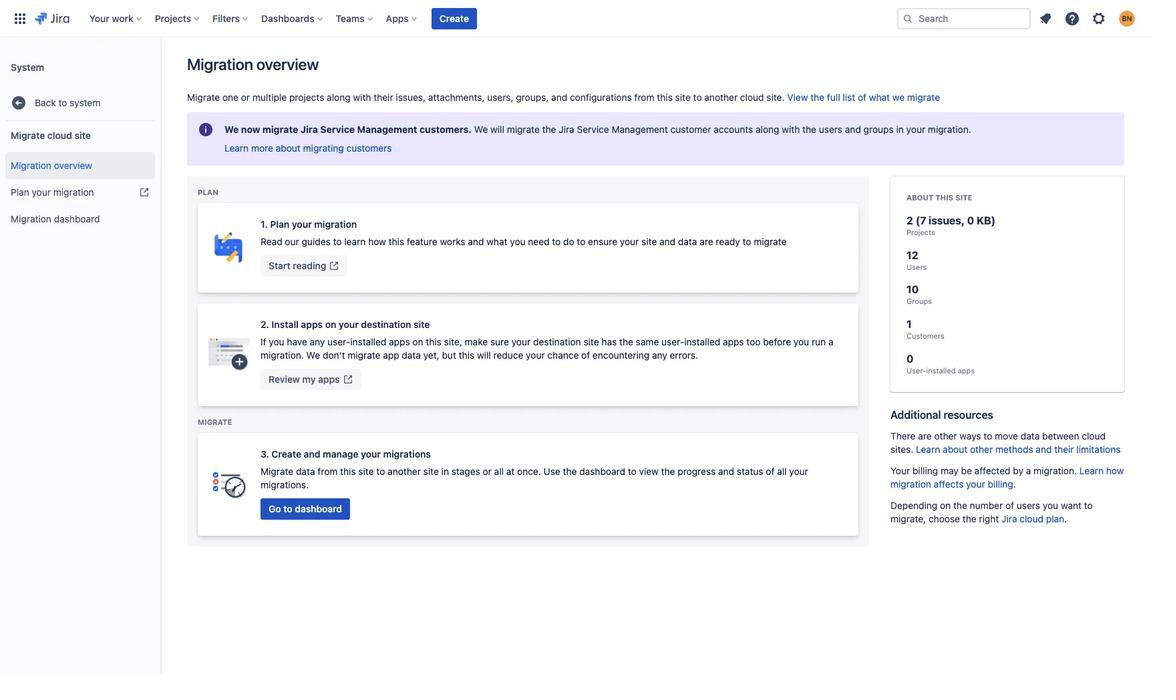 Task type: describe. For each thing, give the bounding box(es) containing it.
3.
[[261, 448, 269, 460]]

0 horizontal spatial installed
[[350, 336, 386, 347]]

appswitcher icon image
[[12, 10, 28, 26]]

cloud left plan
[[1020, 513, 1044, 524]]

0 vertical spatial how
[[368, 236, 386, 247]]

app
[[383, 349, 399, 361]]

site down 3. create and manage your migrations
[[358, 466, 374, 477]]

site right ensure at the top of the page
[[641, 236, 657, 247]]

your right groups
[[906, 124, 925, 135]]

jira cloud plan .
[[1002, 513, 1067, 524]]

and down the between
[[1036, 443, 1052, 455]]

this up 'customer'
[[657, 92, 673, 103]]

your up "migration dashboard"
[[32, 186, 51, 197]]

filters button
[[209, 8, 253, 29]]

too
[[747, 336, 761, 347]]

group containing migration overview
[[5, 148, 155, 237]]

dashboard inside migrate data from this site to another site in stages or all at once. use the dashboard to view the progress and status of all your migrations.
[[579, 466, 625, 477]]

migrate right we
[[907, 92, 940, 103]]

2 all from the left
[[777, 466, 787, 477]]

1 horizontal spatial installed
[[684, 336, 720, 347]]

1 vertical spatial a
[[1026, 465, 1031, 476]]

0 horizontal spatial overview
[[54, 159, 92, 171]]

1 horizontal spatial migration overview
[[187, 55, 319, 73]]

learn about other methods and their limitations
[[916, 443, 1121, 455]]

teams
[[336, 12, 365, 24]]

customer
[[670, 124, 711, 135]]

learn more about migrating customers link
[[224, 142, 392, 155]]

has
[[602, 336, 617, 347]]

in inside migrate data from this site to another site in stages or all at once. use the dashboard to view the progress and status of all your migrations.
[[441, 466, 449, 477]]

customers
[[346, 142, 392, 154]]

another inside migrate data from this site to another site in stages or all at once. use the dashboard to view the progress and status of all your migrations.
[[388, 466, 421, 477]]

of inside if you have any user-installed apps on this site, make sure your destination site has the same user-installed apps too before you run a migration. we don't migrate app data yet, but this will reduce your chance of encountering any errors.
[[581, 349, 590, 361]]

create inside button
[[440, 12, 469, 24]]

notifications image
[[1038, 10, 1054, 26]]

apps button
[[382, 8, 422, 29]]

are inside there are other ways to move data between cloud sites.
[[918, 430, 932, 441]]

if
[[261, 336, 266, 347]]

learn
[[344, 236, 366, 247]]

apps inside 0 user-installed apps
[[958, 366, 975, 375]]

choose
[[929, 513, 960, 524]]

1 vertical spatial plan
[[270, 218, 289, 230]]

may
[[941, 465, 959, 476]]

to left view
[[628, 466, 637, 477]]

0 horizontal spatial their
[[374, 92, 393, 103]]

learn how migration affects your billing. link
[[891, 465, 1124, 489]]

there
[[891, 430, 916, 441]]

dashboard inside button
[[295, 503, 342, 514]]

apps up "have" at the left of the page
[[301, 319, 323, 330]]

your work button
[[85, 8, 147, 29]]

system
[[70, 97, 100, 108]]

2.
[[261, 319, 269, 330]]

migration for migration overview link
[[11, 159, 51, 171]]

1 vertical spatial migration overview
[[11, 159, 92, 171]]

10
[[907, 284, 919, 296]]

and left "manage"
[[304, 448, 320, 460]]

0 inside 2 (7 issues, 0 kb) projects
[[967, 214, 974, 226]]

1 user- from the left
[[327, 336, 350, 347]]

go to dashboard
[[269, 503, 342, 514]]

jira cloud plan link
[[1002, 513, 1064, 524]]

but
[[442, 349, 456, 361]]

primary element
[[8, 0, 897, 37]]

0 vertical spatial destination
[[361, 319, 411, 330]]

your for your work
[[89, 12, 109, 24]]

migrate right the "ready"
[[754, 236, 787, 247]]

additional resources
[[891, 409, 993, 421]]

the right use
[[563, 466, 577, 477]]

0 horizontal spatial what
[[487, 236, 507, 247]]

user-
[[907, 366, 926, 375]]

0 vertical spatial or
[[241, 92, 250, 103]]

0 vertical spatial on
[[325, 319, 336, 330]]

kb)
[[977, 214, 996, 226]]

go to dashboard button
[[261, 498, 350, 520]]

site up migration overview link
[[74, 129, 91, 141]]

review my apps link
[[261, 369, 361, 390]]

before
[[763, 336, 791, 347]]

or inside migrate data from this site to another site in stages or all at once. use the dashboard to view the progress and status of all your migrations.
[[483, 466, 492, 477]]

your inside migrate data from this site to another site in stages or all at once. use the dashboard to view the progress and status of all your migrations.
[[789, 466, 808, 477]]

migration for plan your migration
[[53, 186, 94, 197]]

your right reduce
[[526, 349, 545, 361]]

view
[[787, 92, 808, 103]]

site
[[955, 193, 972, 202]]

plan inside plan your migration link
[[11, 186, 29, 197]]

to left 'do'
[[552, 236, 561, 247]]

site up 'yet,'
[[414, 319, 430, 330]]

apps up 'app'
[[389, 336, 410, 347]]

your right ensure at the top of the page
[[620, 236, 639, 247]]

by
[[1013, 465, 1024, 476]]

depending
[[891, 499, 938, 511]]

start reading
[[269, 260, 326, 271]]

the up the choose
[[953, 499, 967, 511]]

issues, inside 2 (7 issues, 0 kb) projects
[[929, 214, 965, 226]]

migrations.
[[261, 479, 309, 490]]

accounts
[[714, 124, 753, 135]]

learn about other methods and their limitations link
[[916, 443, 1121, 455]]

1 vertical spatial migration
[[314, 218, 357, 230]]

you right if
[[269, 336, 284, 347]]

we inside if you have any user-installed apps on this site, make sure your destination site has the same user-installed apps too before you run a migration. we don't migrate app data yet, but this will reduce your chance of encountering any errors.
[[306, 349, 320, 361]]

and right the groups,
[[551, 92, 567, 103]]

of right list
[[858, 92, 867, 103]]

1. plan your migration
[[261, 218, 357, 230]]

read
[[261, 236, 282, 247]]

migrate for migrate data from this site to another site in stages or all at once. use the dashboard to view the progress and status of all your migrations.
[[261, 466, 293, 477]]

groups,
[[516, 92, 549, 103]]

to left learn
[[333, 236, 342, 247]]

1 vertical spatial about
[[943, 443, 968, 455]]

1 horizontal spatial migration.
[[928, 124, 971, 135]]

ways
[[960, 430, 981, 441]]

configurations
[[570, 92, 632, 103]]

0 horizontal spatial jira
[[300, 124, 318, 135]]

users,
[[487, 92, 513, 103]]

2 horizontal spatial we
[[474, 124, 488, 135]]

if you have any user-installed apps on this site, make sure your destination site has the same user-installed apps too before you run a migration. we don't migrate app data yet, but this will reduce your chance of encountering any errors.
[[261, 336, 834, 361]]

2 (7 issues, 0 kb) projects
[[907, 214, 996, 237]]

learn how migration affects your billing.
[[891, 465, 1124, 489]]

yet,
[[423, 349, 439, 361]]

review my apps
[[269, 373, 340, 385]]

guides
[[302, 236, 331, 247]]

a inside if you have any user-installed apps on this site, make sure your destination site has the same user-installed apps too before you run a migration. we don't migrate app data yet, but this will reduce your chance of encountering any errors.
[[828, 336, 834, 347]]

your up reduce
[[512, 336, 531, 347]]

cloud inside there are other ways to move data between cloud sites.
[[1082, 430, 1106, 441]]

1 vertical spatial along
[[756, 124, 779, 135]]

manage
[[323, 448, 358, 460]]

the left right
[[963, 513, 977, 524]]

billing
[[913, 465, 938, 476]]

methods
[[995, 443, 1033, 455]]

data inside there are other ways to move data between cloud sites.
[[1021, 430, 1040, 441]]

how inside learn how migration affects your billing.
[[1106, 465, 1124, 476]]

same
[[636, 336, 659, 347]]

dashboards button
[[257, 8, 328, 29]]

have
[[287, 336, 307, 347]]

you left run
[[794, 336, 809, 347]]

migrate cloud site
[[11, 129, 91, 141]]

learn for more
[[224, 142, 249, 154]]

0 vertical spatial migration
[[187, 55, 253, 73]]

now
[[241, 124, 260, 135]]

to inside button
[[283, 503, 292, 514]]

back to system link
[[5, 90, 155, 116]]

1 all from the left
[[494, 466, 504, 477]]

settings image
[[1091, 10, 1107, 26]]

data left the "ready"
[[678, 236, 697, 247]]

to down migrations
[[376, 466, 385, 477]]

and left the "ready"
[[659, 236, 676, 247]]

sidebar navigation image
[[146, 53, 175, 80]]

1 horizontal spatial another
[[704, 92, 738, 103]]

depending on the number of users you want to migrate, choose the right
[[891, 499, 1093, 524]]

0 vertical spatial what
[[869, 92, 890, 103]]

on inside depending on the number of users you want to migrate, choose the right
[[940, 499, 951, 511]]

the inside if you have any user-installed apps on this site, make sure your destination site has the same user-installed apps too before you run a migration. we don't migrate app data yet, but this will reduce your chance of encountering any errors.
[[619, 336, 633, 347]]

projects inside 2 (7 issues, 0 kb) projects
[[907, 228, 935, 237]]

10 groups
[[907, 284, 932, 306]]

your work
[[89, 12, 133, 24]]

filters
[[213, 12, 240, 24]]

site.
[[767, 92, 785, 103]]

migrate for migrate one or multiple projects along with their issues, attachments, users, groups, and configurations from this site to another cloud site. view the full list of what we migrate
[[187, 92, 220, 103]]

2. install apps on your destination site
[[261, 319, 430, 330]]

migration overview link
[[5, 152, 155, 179]]

0 horizontal spatial with
[[353, 92, 371, 103]]

this down make
[[459, 349, 474, 361]]

we
[[892, 92, 905, 103]]

1 horizontal spatial their
[[1054, 443, 1074, 455]]

this
[[935, 193, 954, 202]]

migrate
[[198, 418, 232, 426]]

you left need
[[510, 236, 526, 247]]

to inside 'link'
[[58, 97, 67, 108]]

the down the view
[[802, 124, 816, 135]]

site down migrations
[[423, 466, 439, 477]]

migration dashboard
[[11, 213, 100, 224]]

apps left "too"
[[723, 336, 744, 347]]

this up 'yet,'
[[426, 336, 442, 347]]

banner containing your work
[[0, 0, 1151, 37]]

work
[[112, 12, 133, 24]]



Task type: locate. For each thing, give the bounding box(es) containing it.
migration
[[187, 55, 253, 73], [11, 159, 51, 171], [11, 213, 51, 224]]

about
[[907, 193, 934, 202]]

migration for learn how migration affects your billing.
[[891, 478, 931, 489]]

my
[[302, 373, 316, 385]]

other down ways
[[970, 443, 993, 455]]

banner
[[0, 0, 1151, 37]]

2 management from the left
[[612, 124, 668, 135]]

projects inside dropdown button
[[155, 12, 191, 24]]

1 vertical spatial overview
[[54, 159, 92, 171]]

multiple
[[252, 92, 287, 103]]

0 horizontal spatial are
[[700, 236, 713, 247]]

0 vertical spatial overview
[[256, 55, 319, 73]]

0 horizontal spatial migration overview
[[11, 159, 92, 171]]

0 horizontal spatial create
[[272, 448, 301, 460]]

1 vertical spatial migrate
[[11, 129, 45, 141]]

1 horizontal spatial a
[[1026, 465, 1031, 476]]

to inside depending on the number of users you want to migrate, choose the right
[[1084, 499, 1093, 511]]

2 vertical spatial migration
[[11, 213, 51, 224]]

of down billing.
[[1005, 499, 1014, 511]]

12
[[907, 249, 918, 261]]

users inside depending on the number of users you want to migrate, choose the right
[[1017, 499, 1040, 511]]

what left need
[[487, 236, 507, 247]]

0 horizontal spatial in
[[441, 466, 449, 477]]

0 horizontal spatial we
[[224, 124, 239, 135]]

jira
[[300, 124, 318, 135], [559, 124, 574, 135], [1002, 513, 1017, 524]]

the left full
[[811, 92, 825, 103]]

1 horizontal spatial how
[[1106, 465, 1124, 476]]

1 horizontal spatial jira
[[559, 124, 574, 135]]

1 vertical spatial any
[[652, 349, 667, 361]]

0 horizontal spatial learn
[[224, 142, 249, 154]]

jira image
[[35, 10, 69, 26], [35, 10, 69, 26]]

0 horizontal spatial service
[[320, 124, 355, 135]]

management up customers
[[357, 124, 417, 135]]

2 service from the left
[[577, 124, 609, 135]]

issues,
[[396, 92, 426, 103], [929, 214, 965, 226]]

will inside if you have any user-installed apps on this site, make sure your destination site has the same user-installed apps too before you run a migration. we don't migrate app data yet, but this will reduce your chance of encountering any errors.
[[477, 349, 491, 361]]

other for methods
[[970, 443, 993, 455]]

migration. inside if you have any user-installed apps on this site, make sure your destination site has the same user-installed apps too before you run a migration. we don't migrate app data yet, but this will reduce your chance of encountering any errors.
[[261, 349, 304, 361]]

0 vertical spatial their
[[374, 92, 393, 103]]

plan
[[198, 188, 218, 196]]

your inside popup button
[[89, 12, 109, 24]]

issues, left 'attachments,'
[[396, 92, 426, 103]]

dashboard down migrations.
[[295, 503, 342, 514]]

plan your migration link
[[5, 179, 155, 206]]

plan your migration
[[11, 186, 94, 197]]

0 vertical spatial along
[[327, 92, 351, 103]]

from right configurations
[[634, 92, 654, 103]]

migrate
[[907, 92, 940, 103], [262, 124, 298, 135], [507, 124, 540, 135], [754, 236, 787, 247], [348, 349, 380, 361]]

review
[[269, 373, 300, 385]]

learn up billing at the right
[[916, 443, 940, 455]]

you up plan
[[1043, 499, 1058, 511]]

0 horizontal spatial plan
[[11, 186, 29, 197]]

1 vertical spatial migration.
[[261, 349, 304, 361]]

about down ways
[[943, 443, 968, 455]]

all left "at"
[[494, 466, 504, 477]]

will
[[490, 124, 504, 135], [477, 349, 491, 361]]

help image
[[1064, 10, 1080, 26]]

0 horizontal spatial user-
[[327, 336, 350, 347]]

any down "same"
[[652, 349, 667, 361]]

0 vertical spatial another
[[704, 92, 738, 103]]

any
[[310, 336, 325, 347], [652, 349, 667, 361]]

1 horizontal spatial service
[[577, 124, 609, 135]]

sites.
[[891, 443, 914, 455]]

jira up learn more about migrating customers on the top left of page
[[300, 124, 318, 135]]

a
[[828, 336, 834, 347], [1026, 465, 1031, 476]]

another down migrations
[[388, 466, 421, 477]]

migrations
[[383, 448, 431, 460]]

0 horizontal spatial from
[[318, 466, 338, 477]]

we left now
[[224, 124, 239, 135]]

migration up plan your migration
[[11, 159, 51, 171]]

users up jira cloud plan link
[[1017, 499, 1040, 511]]

ready
[[716, 236, 740, 247]]

and inside migrate data from this site to another site in stages or all at once. use the dashboard to view the progress and status of all your migrations.
[[718, 466, 734, 477]]

installed
[[350, 336, 386, 347], [684, 336, 720, 347], [926, 366, 956, 375]]

Search field
[[897, 8, 1031, 29]]

a right run
[[828, 336, 834, 347]]

this left feature
[[389, 236, 404, 247]]

2 horizontal spatial learn
[[1080, 465, 1104, 476]]

their
[[374, 92, 393, 103], [1054, 443, 1074, 455]]

12 users
[[907, 249, 927, 271]]

destination
[[361, 319, 411, 330], [533, 336, 581, 347]]

0 vertical spatial about
[[276, 142, 301, 154]]

0 horizontal spatial migration.
[[261, 349, 304, 361]]

0 horizontal spatial migration
[[53, 186, 94, 197]]

you inside depending on the number of users you want to migrate, choose the right
[[1043, 499, 1058, 511]]

migrate one or multiple projects along with their issues, attachments, users, groups, and configurations from this site to another cloud site. view the full list of what we migrate
[[187, 92, 940, 103]]

go
[[269, 503, 281, 514]]

and left groups
[[845, 124, 861, 135]]

1 horizontal spatial any
[[652, 349, 667, 361]]

read our guides to learn how this feature works and what you need to do to ensure your site and data are ready to migrate
[[261, 236, 787, 247]]

migrate inside if you have any user-installed apps on this site, make sure your destination site has the same user-installed apps too before you run a migration. we don't migrate app data yet, but this will reduce your chance of encountering any errors.
[[348, 349, 380, 361]]

destination inside if you have any user-installed apps on this site, make sure your destination site has the same user-installed apps too before you run a migration. we don't migrate app data yet, but this will reduce your chance of encountering any errors.
[[533, 336, 581, 347]]

and right works
[[468, 236, 484, 247]]

0 vertical spatial migration
[[53, 186, 94, 197]]

migration inside learn how migration affects your billing.
[[891, 478, 931, 489]]

full
[[827, 92, 840, 103]]

1 vertical spatial learn
[[916, 443, 940, 455]]

0 horizontal spatial along
[[327, 92, 351, 103]]

plan up "migration dashboard"
[[11, 186, 29, 197]]

are right there
[[918, 430, 932, 441]]

0 horizontal spatial other
[[934, 430, 957, 441]]

0 vertical spatial migration overview
[[187, 55, 319, 73]]

0 vertical spatial dashboard
[[54, 213, 100, 224]]

more
[[251, 142, 273, 154]]

site
[[675, 92, 691, 103], [74, 129, 91, 141], [641, 236, 657, 247], [414, 319, 430, 330], [584, 336, 599, 347], [358, 466, 374, 477], [423, 466, 439, 477]]

management down configurations
[[612, 124, 668, 135]]

2
[[907, 214, 913, 226]]

migration.
[[928, 124, 971, 135], [261, 349, 304, 361], [1034, 465, 1077, 476]]

learn inside learn how migration affects your billing.
[[1080, 465, 1104, 476]]

learn for how
[[1080, 465, 1104, 476]]

other down additional resources
[[934, 430, 957, 441]]

from inside migrate data from this site to another site in stages or all at once. use the dashboard to view the progress and status of all your migrations.
[[318, 466, 338, 477]]

1 horizontal spatial what
[[869, 92, 890, 103]]

1 vertical spatial on
[[412, 336, 423, 347]]

your profile and settings image
[[1119, 10, 1135, 26]]

affects
[[934, 478, 964, 489]]

progress
[[678, 466, 716, 477]]

to inside there are other ways to move data between cloud sites.
[[984, 430, 992, 441]]

1 horizontal spatial other
[[970, 443, 993, 455]]

1 vertical spatial destination
[[533, 336, 581, 347]]

0
[[967, 214, 974, 226], [907, 353, 914, 365]]

0 horizontal spatial your
[[89, 12, 109, 24]]

other for ways
[[934, 430, 957, 441]]

dashboards
[[261, 12, 314, 24]]

migration up one
[[187, 55, 253, 73]]

from down "manage"
[[318, 466, 338, 477]]

migrate for migrate cloud site
[[11, 129, 45, 141]]

any right "have" at the left of the page
[[310, 336, 325, 347]]

errors.
[[670, 349, 698, 361]]

groups
[[864, 124, 894, 135]]

migrate down the groups,
[[507, 124, 540, 135]]

2 vertical spatial learn
[[1080, 465, 1104, 476]]

0 vertical spatial your
[[89, 12, 109, 24]]

migration down billing at the right
[[891, 478, 931, 489]]

system
[[11, 61, 44, 72]]

0 vertical spatial projects
[[155, 12, 191, 24]]

use
[[544, 466, 560, 477]]

1 horizontal spatial destination
[[533, 336, 581, 347]]

of inside depending on the number of users you want to migrate, choose the right
[[1005, 499, 1014, 511]]

migration for migration dashboard link
[[11, 213, 51, 224]]

0 vertical spatial 0
[[967, 214, 974, 226]]

are left the "ready"
[[700, 236, 713, 247]]

teams button
[[332, 8, 378, 29]]

0 horizontal spatial users
[[819, 124, 843, 135]]

learn more about migrating customers
[[224, 142, 392, 154]]

your up 'our'
[[292, 218, 312, 230]]

user-
[[327, 336, 350, 347], [662, 336, 684, 347]]

1 vertical spatial 0
[[907, 353, 914, 365]]

migrate up the more
[[262, 124, 298, 135]]

customers.
[[420, 124, 472, 135]]

0 vertical spatial a
[[828, 336, 834, 347]]

sure
[[490, 336, 509, 347]]

site inside if you have any user-installed apps on this site, make sure your destination site has the same user-installed apps too before you run a migration. we don't migrate app data yet, but this will reduce your chance of encountering any errors.
[[584, 336, 599, 347]]

or right one
[[241, 92, 250, 103]]

the right view
[[661, 466, 675, 477]]

this inside migrate data from this site to another site in stages or all at once. use the dashboard to view the progress and status of all your migrations.
[[340, 466, 356, 477]]

in right groups
[[896, 124, 904, 135]]

we right customers.
[[474, 124, 488, 135]]

projects right work
[[155, 12, 191, 24]]

0 horizontal spatial dashboard
[[54, 213, 100, 224]]

0 horizontal spatial how
[[368, 236, 386, 247]]

migration overview
[[187, 55, 319, 73], [11, 159, 92, 171]]

1 horizontal spatial management
[[612, 124, 668, 135]]

users down full
[[819, 124, 843, 135]]

projects
[[289, 92, 324, 103]]

1 horizontal spatial projects
[[907, 228, 935, 237]]

0 horizontal spatial destination
[[361, 319, 411, 330]]

0 vertical spatial migration.
[[928, 124, 971, 135]]

data inside if you have any user-installed apps on this site, make sure your destination site has the same user-installed apps too before you run a migration. we don't migrate app data yet, but this will reduce your chance of encountering any errors.
[[402, 349, 421, 361]]

1 vertical spatial your
[[891, 465, 910, 476]]

1 vertical spatial migration
[[11, 159, 51, 171]]

cloud up "limitations"
[[1082, 430, 1106, 441]]

0 vertical spatial will
[[490, 124, 504, 135]]

along right projects on the top left of page
[[327, 92, 351, 103]]

in left stages
[[441, 466, 449, 477]]

installed down customers
[[926, 366, 956, 375]]

view the full list of what we migrate link
[[787, 92, 940, 103]]

0 vertical spatial in
[[896, 124, 904, 135]]

of inside migrate data from this site to another site in stages or all at once. use the dashboard to view the progress and status of all your migrations.
[[766, 466, 775, 477]]

plan
[[11, 186, 29, 197], [270, 218, 289, 230]]

0 horizontal spatial management
[[357, 124, 417, 135]]

attachments,
[[428, 92, 485, 103]]

migrate left one
[[187, 92, 220, 103]]

management
[[357, 124, 417, 135], [612, 124, 668, 135]]

1 horizontal spatial users
[[1017, 499, 1040, 511]]

user- up errors.
[[662, 336, 684, 347]]

1 vertical spatial create
[[272, 448, 301, 460]]

0 horizontal spatial any
[[310, 336, 325, 347]]

group
[[5, 148, 155, 237]]

1.
[[261, 218, 268, 230]]

your for your billing may be affected by a migration.
[[891, 465, 910, 476]]

to up 'customer'
[[693, 92, 702, 103]]

cloud down the 'back to system'
[[47, 129, 72, 141]]

status
[[737, 466, 763, 477]]

a right by
[[1026, 465, 1031, 476]]

you
[[510, 236, 526, 247], [269, 336, 284, 347], [794, 336, 809, 347], [1043, 499, 1058, 511]]

apps right my
[[318, 373, 340, 385]]

chance
[[547, 349, 579, 361]]

migration down migration overview link
[[53, 186, 94, 197]]

search image
[[903, 13, 913, 24]]

your inside learn how migration affects your billing.
[[966, 478, 985, 489]]

site up 'customer'
[[675, 92, 691, 103]]

users
[[907, 262, 927, 271]]

0 horizontal spatial 0
[[907, 353, 914, 365]]

0 vertical spatial from
[[634, 92, 654, 103]]

installed up errors.
[[684, 336, 720, 347]]

we left don't
[[306, 349, 320, 361]]

1 horizontal spatial with
[[782, 124, 800, 135]]

1 vertical spatial other
[[970, 443, 993, 455]]

1 horizontal spatial in
[[896, 124, 904, 135]]

your right status
[[789, 466, 808, 477]]

2 user- from the left
[[662, 336, 684, 347]]

start reading link
[[261, 255, 348, 277]]

the down migrate one or multiple projects along with their issues, attachments, users, groups, and configurations from this site to another cloud site. view the full list of what we migrate
[[542, 124, 556, 135]]

back to system
[[35, 97, 100, 108]]

2 horizontal spatial migration.
[[1034, 465, 1077, 476]]

1 horizontal spatial overview
[[256, 55, 319, 73]]

1 vertical spatial with
[[782, 124, 800, 135]]

migration down plan your migration
[[11, 213, 51, 224]]

the
[[811, 92, 825, 103], [542, 124, 556, 135], [802, 124, 816, 135], [619, 336, 633, 347], [563, 466, 577, 477], [661, 466, 675, 477], [953, 499, 967, 511], [963, 513, 977, 524]]

projects
[[155, 12, 191, 24], [907, 228, 935, 237]]

works
[[440, 236, 465, 247]]

migrate data from this site to another site in stages or all at once. use the dashboard to view the progress and status of all your migrations.
[[261, 466, 808, 490]]

0 horizontal spatial another
[[388, 466, 421, 477]]

0 vertical spatial plan
[[11, 186, 29, 197]]

migrating
[[303, 142, 344, 154]]

0 vertical spatial any
[[310, 336, 325, 347]]

your right "manage"
[[361, 448, 381, 460]]

1 vertical spatial users
[[1017, 499, 1040, 511]]

projects down (7
[[907, 228, 935, 237]]

stages
[[451, 466, 480, 477]]

0 vertical spatial users
[[819, 124, 843, 135]]

1 horizontal spatial user-
[[662, 336, 684, 347]]

cloud left site.
[[740, 92, 764, 103]]

to right ways
[[984, 430, 992, 441]]

with down the view
[[782, 124, 800, 135]]

1 horizontal spatial plan
[[270, 218, 289, 230]]

apps up resources
[[958, 366, 975, 375]]

install
[[272, 319, 299, 330]]

apps
[[386, 12, 409, 24]]

0 inside 0 user-installed apps
[[907, 353, 914, 365]]

1 horizontal spatial we
[[306, 349, 320, 361]]

installed inside 0 user-installed apps
[[926, 366, 956, 375]]

to right go on the left bottom of the page
[[283, 503, 292, 514]]

to right want
[[1084, 499, 1093, 511]]

other inside there are other ways to move data between cloud sites.
[[934, 430, 957, 441]]

1 horizontal spatial or
[[483, 466, 492, 477]]

1 vertical spatial their
[[1054, 443, 1074, 455]]

service
[[320, 124, 355, 135], [577, 124, 609, 135]]

ensure
[[588, 236, 617, 247]]

your up don't
[[339, 319, 359, 330]]

plan
[[1046, 513, 1064, 524]]

start
[[269, 260, 290, 271]]

to right the "ready"
[[743, 236, 751, 247]]

0 vertical spatial other
[[934, 430, 957, 441]]

1 horizontal spatial on
[[412, 336, 423, 347]]

1 service from the left
[[320, 124, 355, 135]]

0 horizontal spatial on
[[325, 319, 336, 330]]

2 vertical spatial on
[[940, 499, 951, 511]]

2 horizontal spatial jira
[[1002, 513, 1017, 524]]

their up customers
[[374, 92, 393, 103]]

1 horizontal spatial create
[[440, 12, 469, 24]]

groups
[[907, 297, 932, 306]]

1 horizontal spatial all
[[777, 466, 787, 477]]

feature
[[407, 236, 437, 247]]

installed up 'app'
[[350, 336, 386, 347]]

along down site.
[[756, 124, 779, 135]]

jira right right
[[1002, 513, 1017, 524]]

on inside if you have any user-installed apps on this site, make sure your destination site has the same user-installed apps too before you run a migration. we don't migrate app data yet, but this will reduce your chance of encountering any errors.
[[412, 336, 423, 347]]

migrate inside migrate data from this site to another site in stages or all at once. use the dashboard to view the progress and status of all your migrations.
[[261, 466, 293, 477]]

1 vertical spatial another
[[388, 466, 421, 477]]

what left we
[[869, 92, 890, 103]]

resources
[[944, 409, 993, 421]]

0 left 'kb)'
[[967, 214, 974, 226]]

dashboard
[[54, 213, 100, 224], [579, 466, 625, 477], [295, 503, 342, 514]]

at
[[506, 466, 515, 477]]

to right 'do'
[[577, 236, 586, 247]]

2 vertical spatial migration.
[[1034, 465, 1077, 476]]

2 horizontal spatial on
[[940, 499, 951, 511]]

what
[[869, 92, 890, 103], [487, 236, 507, 247]]

user- up don't
[[327, 336, 350, 347]]

0 horizontal spatial issues,
[[396, 92, 426, 103]]

affected
[[975, 465, 1011, 476]]

overview up multiple
[[256, 55, 319, 73]]

site,
[[444, 336, 462, 347]]

1 management from the left
[[357, 124, 417, 135]]

create
[[440, 12, 469, 24], [272, 448, 301, 460]]

migrate up migrations.
[[261, 466, 293, 477]]

about this site
[[907, 193, 972, 202]]

limitations
[[1077, 443, 1121, 455]]

0 vertical spatial issues,
[[396, 92, 426, 103]]

0 horizontal spatial about
[[276, 142, 301, 154]]

make
[[465, 336, 488, 347]]

we now migrate jira service management customers. we will migrate the jira service management customer accounts along with the users and groups in your migration.
[[224, 124, 971, 135]]

data inside migrate data from this site to another site in stages or all at once. use the dashboard to view the progress and status of all your migrations.
[[296, 466, 315, 477]]

there are other ways to move data between cloud sites.
[[891, 430, 1106, 455]]

learn for about
[[916, 443, 940, 455]]



Task type: vqa. For each thing, say whether or not it's contained in the screenshot.
BILLING
yes



